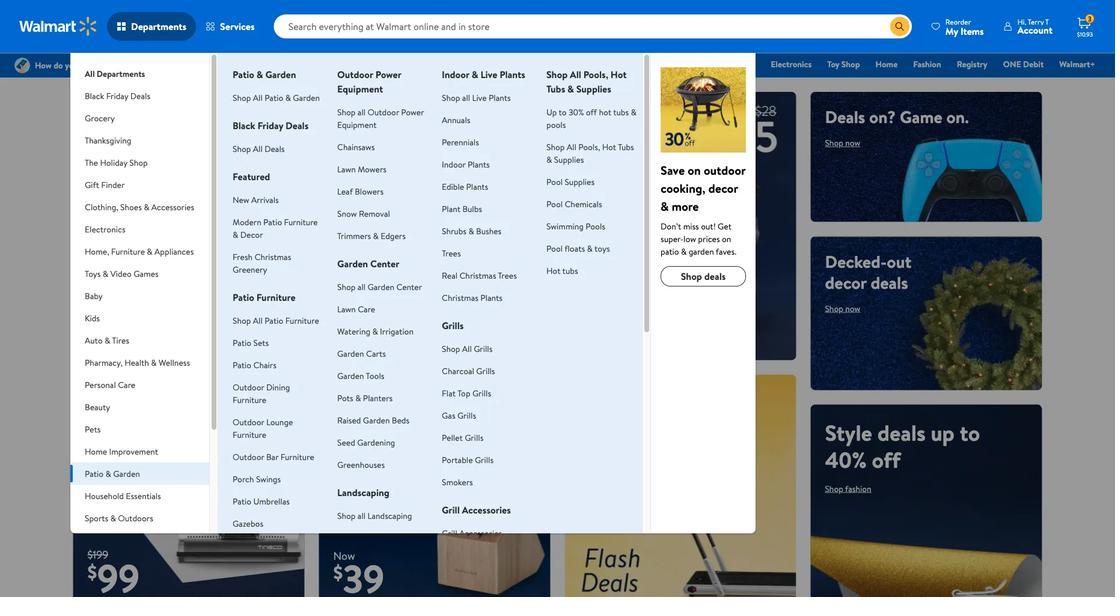 Task type: locate. For each thing, give the bounding box(es) containing it.
now for save big!
[[363, 331, 379, 342]]

shop all live plants
[[442, 92, 511, 103]]

deals up shop all live plants on the top
[[446, 58, 466, 70]]

outdoor up the porch
[[233, 451, 264, 463]]

shop all live plants link
[[442, 92, 511, 103]]

care for personal care
[[118, 379, 135, 391]]

hi,
[[1018, 17, 1026, 27]]

2 grill accessories from the top
[[442, 528, 502, 539]]

services button
[[196, 12, 264, 41]]

0 horizontal spatial 40%
[[624, 388, 657, 412]]

fashion link
[[908, 58, 947, 71]]

3 pool from the top
[[546, 243, 563, 254]]

chemicals
[[565, 198, 602, 210]]

patio & garden up the shop all patio & garden
[[233, 68, 296, 81]]

save for save on outdoor cooking, decor & more don't miss out! get super-low prices on patio & garden faves.
[[661, 162, 685, 179]]

auto & tires button
[[70, 329, 209, 352]]

0 vertical spatial shop all pools, hot tubs & supplies
[[546, 68, 627, 96]]

on?
[[869, 105, 896, 129]]

1 pool from the top
[[546, 176, 563, 188]]

1 vertical spatial center
[[396, 281, 422, 293]]

electronics
[[771, 58, 812, 70], [85, 223, 125, 235]]

0 horizontal spatial gift
[[85, 179, 99, 191]]

0 horizontal spatial essentials
[[126, 490, 161, 502]]

shop fashion link
[[825, 483, 871, 495]]

1 vertical spatial gift finder
[[85, 179, 125, 191]]

improvement
[[109, 446, 158, 457]]

1 vertical spatial grill
[[442, 528, 457, 539]]

up for style deals up to 40% off
[[931, 418, 955, 448]]

indoor for indoor & live plants
[[442, 68, 469, 81]]

0 horizontal spatial decor
[[118, 535, 141, 546]]

accessories down smokers
[[459, 528, 502, 539]]

grills
[[442, 319, 464, 332], [474, 343, 493, 355], [476, 365, 495, 377], [472, 387, 491, 399], [457, 410, 476, 421], [465, 432, 484, 444], [475, 454, 494, 466]]

outdoor up shop all outdoor power equipment link
[[337, 68, 373, 81]]

all for garden
[[358, 281, 366, 293]]

pool for pool chemicals
[[546, 198, 563, 210]]

walmart image
[[19, 17, 97, 36]]

live
[[481, 68, 497, 81], [472, 92, 487, 103]]

plants up bulbs
[[466, 181, 488, 192]]

deals inside dropdown button
[[130, 90, 150, 102]]

2 vertical spatial hot
[[546, 265, 561, 277]]

outdoor for outdoor power equipment
[[337, 68, 373, 81]]

health
[[125, 357, 149, 368]]

black friday deals inside dropdown button
[[85, 90, 150, 102]]

home improvement
[[85, 446, 158, 457]]

clothing, shoes & accessories button
[[70, 196, 209, 218]]

up inside up to 30% off hot tubs & pools
[[546, 106, 557, 118]]

0 horizontal spatial $
[[87, 559, 97, 585]]

gift finder
[[715, 58, 755, 70], [85, 179, 125, 191]]

2 horizontal spatial friday
[[421, 58, 444, 70]]

decked-out decor deals
[[825, 250, 912, 294]]

1 horizontal spatial black
[[233, 119, 255, 132]]

accessories up the grill accessories link
[[462, 504, 511, 517]]

1 vertical spatial equipment
[[337, 119, 377, 130]]

up to 30% off hot tubs & pools
[[546, 106, 636, 130]]

tubs up pools
[[546, 82, 565, 96]]

live for &
[[481, 68, 497, 81]]

0 vertical spatial lawn
[[337, 163, 356, 175]]

shop inside dropdown button
[[129, 157, 148, 168]]

garden inside dropdown button
[[113, 468, 140, 480]]

tubs down 'floats'
[[562, 265, 578, 277]]

equipment up shop all outdoor power equipment
[[337, 82, 383, 96]]

0 vertical spatial on
[[688, 162, 701, 179]]

all for shop all patio furniture link
[[253, 315, 263, 326]]

0 vertical spatial landscaping
[[337, 486, 389, 500]]

0 horizontal spatial tubs
[[562, 265, 578, 277]]

up for up to 40% off sports gear
[[579, 388, 600, 412]]

hot up hot
[[611, 68, 627, 81]]

1 vertical spatial care
[[118, 379, 135, 391]]

finder up clothing,
[[101, 179, 125, 191]]

0 vertical spatial thanksgiving
[[572, 58, 620, 70]]

power up shop all outdoor power equipment
[[376, 68, 401, 81]]

0 vertical spatial indoor
[[442, 68, 469, 81]]

40% inside up to 40% off sports gear
[[624, 388, 657, 412]]

to inside up to 40% off sports gear
[[604, 388, 620, 412]]

sports & outdoors button
[[70, 507, 209, 530]]

pool up pool chemicals
[[546, 176, 563, 188]]

grills right top
[[472, 387, 491, 399]]

0 horizontal spatial black friday deals
[[85, 90, 150, 102]]

to inside the style deals up to 40% off
[[960, 418, 980, 448]]

new arrivals link
[[233, 194, 279, 206]]

on up faves.
[[722, 233, 731, 245]]

1 horizontal spatial patio & garden
[[233, 68, 296, 81]]

flat
[[442, 387, 456, 399]]

1 vertical spatial save
[[333, 262, 410, 315]]

1 vertical spatial decor
[[825, 271, 867, 294]]

1 horizontal spatial save
[[661, 162, 685, 179]]

0 horizontal spatial up
[[87, 300, 111, 330]]

grocery for grocery
[[85, 112, 115, 124]]

1 horizontal spatial essentials
[[520, 58, 556, 70]]

0 vertical spatial patio & garden
[[233, 68, 296, 81]]

outdoor inside the "outdoor lounge furniture"
[[233, 416, 264, 428]]

now up carts
[[363, 331, 379, 342]]

pharmacy,
[[85, 357, 123, 368]]

patio down greenery on the left of the page
[[233, 291, 254, 304]]

departments up all departments 'link' on the top
[[131, 20, 186, 33]]

seed right grass
[[359, 532, 377, 544]]

1 horizontal spatial decor
[[825, 271, 867, 294]]

$199
[[87, 548, 108, 563]]

$ inside the now dollar 39 null group
[[333, 560, 343, 586]]

0 horizontal spatial the
[[85, 157, 98, 168]]

decor
[[708, 180, 738, 197], [825, 271, 867, 294]]

black inside dropdown button
[[85, 90, 104, 102]]

grocery up the shop all live plants link on the left
[[481, 58, 511, 70]]

1 horizontal spatial black friday deals
[[233, 119, 309, 132]]

2 horizontal spatial black friday deals
[[399, 58, 466, 70]]

patio up household
[[85, 468, 103, 480]]

landscaping up 'shop all landscaping'
[[337, 486, 389, 500]]

1 indoor from the top
[[442, 68, 469, 81]]

live for all
[[472, 92, 487, 103]]

finder inside dropdown button
[[101, 179, 125, 191]]

leaf blowers link
[[337, 185, 384, 197]]

furniture
[[284, 216, 318, 228], [111, 246, 145, 257], [257, 291, 296, 304], [285, 315, 319, 326], [233, 394, 266, 406], [233, 429, 266, 441], [281, 451, 314, 463]]

arrivals
[[251, 194, 279, 206]]

now up personal care
[[108, 365, 123, 377]]

0 horizontal spatial decor
[[708, 180, 738, 197]]

home for home deals up to 30% off
[[87, 273, 144, 303]]

1 horizontal spatial grocery
[[481, 58, 511, 70]]

all up annuals
[[462, 92, 470, 103]]

1 vertical spatial on
[[722, 233, 731, 245]]

flat top grills link
[[442, 387, 491, 399]]

tubs down up to 30% off hot tubs & pools
[[618, 141, 634, 153]]

shop all pools, hot tubs & supplies up hot
[[546, 68, 627, 96]]

0 vertical spatial the holiday shop
[[635, 58, 699, 70]]

0 vertical spatial accessories
[[151, 201, 194, 213]]

0 vertical spatial decor
[[240, 229, 263, 240]]

deals up tech
[[130, 90, 150, 102]]

gift up clothing,
[[85, 179, 99, 191]]

1 horizontal spatial $
[[333, 560, 343, 586]]

snow removal
[[337, 208, 390, 219]]

up inside up to 40% off sports gear
[[579, 388, 600, 412]]

& inside the modern patio furniture & decor
[[233, 229, 238, 240]]

1 vertical spatial grocery
[[85, 112, 115, 124]]

umbrellas
[[253, 496, 290, 507]]

0 vertical spatial save
[[661, 162, 685, 179]]

0 horizontal spatial black
[[85, 90, 104, 102]]

lawn up leaf
[[337, 163, 356, 175]]

now for decked-out decor deals
[[845, 303, 860, 314]]

pharmacy, health & wellness button
[[70, 352, 209, 374]]

seed gardening
[[337, 437, 395, 448]]

holiday
[[651, 58, 679, 70], [100, 157, 127, 168]]

deals for black friday deals dropdown button
[[130, 90, 150, 102]]

holiday for the holiday shop dropdown button
[[100, 157, 127, 168]]

& inside auto & tires dropdown button
[[105, 335, 110, 346]]

electronics down clothing,
[[85, 223, 125, 235]]

30% left hot
[[569, 106, 584, 118]]

to inside home deals up to 30% off
[[116, 300, 137, 330]]

1 vertical spatial thanksgiving
[[85, 134, 131, 146]]

30% inside home deals up to 30% off
[[142, 300, 181, 330]]

pool left 'floats'
[[546, 243, 563, 254]]

grills right portable
[[475, 454, 494, 466]]

accessories inside dropdown button
[[151, 201, 194, 213]]

black friday deals up "shop all deals"
[[233, 119, 309, 132]]

personal
[[85, 379, 116, 391]]

shop now for deals on? game on.
[[825, 137, 860, 149]]

trees link
[[442, 247, 461, 259]]

home inside dropdown button
[[85, 446, 107, 457]]

0 vertical spatial holiday
[[651, 58, 679, 70]]

& inside pharmacy, health & wellness "dropdown button"
[[151, 357, 157, 368]]

black for 'black friday deals' link
[[399, 58, 419, 70]]

christmas up greenery on the left of the page
[[255, 251, 291, 263]]

pools,
[[583, 68, 608, 81], [578, 141, 600, 153]]

1 vertical spatial grill accessories
[[442, 528, 502, 539]]

furniture inside the "outdoor lounge furniture"
[[233, 429, 266, 441]]

care up watering & irrigation
[[358, 303, 375, 315]]

christmas inside fresh christmas greenery
[[255, 251, 291, 263]]

grass seed
[[337, 532, 377, 544]]

seasonal decor & party supplies
[[85, 535, 170, 559]]

patio up shop all deals link
[[265, 92, 283, 103]]

departments inside 'link'
[[97, 68, 145, 79]]

deals for shop deals
[[704, 270, 726, 283]]

on up cooking,
[[688, 162, 701, 179]]

all up shop all deals link
[[253, 92, 263, 103]]

portable grills
[[442, 454, 494, 466]]

0 vertical spatial grill accessories
[[442, 504, 511, 517]]

plants up the shop all live plants link on the left
[[500, 68, 525, 81]]

grills right the gas on the bottom
[[457, 410, 476, 421]]

up left the gear
[[579, 388, 600, 412]]

outdoor
[[337, 68, 373, 81], [368, 106, 399, 118], [233, 381, 264, 393], [233, 416, 264, 428], [233, 451, 264, 463]]

the inside dropdown button
[[85, 157, 98, 168]]

out
[[887, 250, 912, 273]]

1 vertical spatial holiday
[[100, 157, 127, 168]]

all up sets in the left of the page
[[253, 315, 263, 326]]

0 vertical spatial electronics
[[771, 58, 812, 70]]

indoor up edible in the left top of the page
[[442, 158, 466, 170]]

trimmers
[[337, 230, 371, 242]]

clothing, shoes & accessories
[[85, 201, 194, 213]]

grocery
[[481, 58, 511, 70], [85, 112, 115, 124]]

outdoor down outdoor power equipment
[[368, 106, 399, 118]]

plants for christmas plants
[[480, 292, 503, 304]]

furniture up the toys & video games
[[111, 246, 145, 257]]

friday down all departments
[[106, 90, 128, 102]]

all up lawn care link at the bottom
[[358, 281, 366, 293]]

pools, up hot
[[583, 68, 608, 81]]

0 horizontal spatial patio & garden
[[85, 468, 140, 480]]

gift finder link
[[709, 58, 761, 71]]

hot down up to 30% off hot tubs & pools link
[[602, 141, 616, 153]]

high
[[87, 105, 123, 129]]

1 vertical spatial pool
[[546, 198, 563, 210]]

friday up the shop all live plants link on the left
[[421, 58, 444, 70]]

0 vertical spatial the
[[635, 58, 649, 70]]

grocery up savings
[[85, 112, 115, 124]]

0 horizontal spatial the holiday shop
[[85, 157, 148, 168]]

$ down grass
[[333, 560, 343, 586]]

landscaping up the grass seed link
[[368, 510, 412, 522]]

electronics inside electronics link
[[771, 58, 812, 70]]

2 lawn from the top
[[337, 303, 356, 315]]

off inside up to 30% off hot tubs & pools
[[586, 106, 597, 118]]

1 vertical spatial shop all pools, hot tubs & supplies
[[546, 141, 634, 165]]

2 horizontal spatial black
[[399, 58, 419, 70]]

Walmart Site-Wide search field
[[274, 14, 912, 38]]

1 vertical spatial departments
[[97, 68, 145, 79]]

0 horizontal spatial electronics
[[85, 223, 125, 235]]

up inside the style deals up to 40% off
[[931, 418, 955, 448]]

0 vertical spatial tubs
[[613, 106, 629, 118]]

1 equipment from the top
[[337, 82, 383, 96]]

lawn for lawn care
[[337, 303, 356, 315]]

plants down the indoor & live plants
[[489, 92, 511, 103]]

power inside outdoor power equipment
[[376, 68, 401, 81]]

thanksgiving inside dropdown button
[[85, 134, 131, 146]]

christmas up christmas plants
[[460, 270, 496, 281]]

pool chemicals link
[[546, 198, 602, 210]]

watering & irrigation
[[337, 326, 414, 337]]

1 vertical spatial landscaping
[[368, 510, 412, 522]]

plants for edible plants
[[466, 181, 488, 192]]

outdoor inside outdoor power equipment
[[337, 68, 373, 81]]

pool up the swimming
[[546, 198, 563, 210]]

shrubs
[[442, 225, 467, 237]]

perennials
[[442, 136, 479, 148]]

chairs
[[253, 359, 276, 371]]

pools
[[546, 119, 566, 130]]

gas
[[442, 410, 455, 421]]

tubs inside up to 30% off hot tubs & pools
[[613, 106, 629, 118]]

grill accessories down smokers
[[442, 528, 502, 539]]

patio left sets in the left of the page
[[233, 337, 251, 349]]

thanksgiving for thanksgiving link
[[572, 58, 620, 70]]

1 horizontal spatial gift
[[715, 58, 729, 70]]

1 horizontal spatial care
[[358, 303, 375, 315]]

plants down real christmas trees
[[480, 292, 503, 304]]

trees up real
[[442, 247, 461, 259]]

shop all landscaping link
[[337, 510, 412, 522]]

raised garden beds
[[337, 414, 409, 426]]

all up the featured
[[253, 143, 263, 154]]

1 lawn from the top
[[337, 163, 356, 175]]

live down the indoor & live plants
[[472, 92, 487, 103]]

grill accessories
[[442, 504, 511, 517], [442, 528, 502, 539]]

1 horizontal spatial tubs
[[613, 106, 629, 118]]

0 vertical spatial pools,
[[583, 68, 608, 81]]

now for home deals up to 30% off
[[108, 365, 123, 377]]

$ down seasonal
[[87, 559, 97, 585]]

patio & garden up household
[[85, 468, 140, 480]]

1 grill accessories from the top
[[442, 504, 511, 517]]

$ for home deals are served
[[333, 560, 343, 586]]

all for shop all deals link
[[253, 143, 263, 154]]

1 vertical spatial 40%
[[825, 445, 867, 475]]

christmas down real
[[442, 292, 478, 304]]

1 vertical spatial indoor
[[442, 158, 466, 170]]

all
[[462, 92, 470, 103], [358, 106, 366, 118], [358, 281, 366, 293], [358, 510, 366, 522]]

0 vertical spatial care
[[358, 303, 375, 315]]

tools
[[366, 370, 384, 382]]

to inside up to 30% off hot tubs & pools
[[559, 106, 567, 118]]

0 horizontal spatial trees
[[442, 247, 461, 259]]

0 horizontal spatial friday
[[106, 90, 128, 102]]

patio left chairs
[[233, 359, 251, 371]]

center up shop all garden center
[[370, 257, 399, 271]]

thanksgiving down walmart site-wide search box
[[572, 58, 620, 70]]

gift finder inside dropdown button
[[85, 179, 125, 191]]

2 pool from the top
[[546, 198, 563, 210]]

the right thanksgiving link
[[635, 58, 649, 70]]

shop now for high tech gifts, huge savings
[[87, 158, 123, 170]]

deals up the featured
[[265, 143, 285, 154]]

decor inside the 'seasonal decor & party supplies'
[[118, 535, 141, 546]]

1 horizontal spatial up
[[579, 388, 600, 412]]

walmart+
[[1059, 58, 1095, 70]]

2 vertical spatial pool
[[546, 243, 563, 254]]

now for high tech gifts, huge savings
[[108, 158, 123, 170]]

1 horizontal spatial 30%
[[569, 106, 584, 118]]

home, furniture & appliances button
[[70, 240, 209, 263]]

all up charcoal grills link
[[462, 343, 472, 355]]

outdoor down patio chairs link
[[233, 381, 264, 393]]

decor down modern
[[240, 229, 263, 240]]

0 horizontal spatial thanksgiving
[[85, 134, 131, 146]]

grill accessories up the grill accessories link
[[442, 504, 511, 517]]

& inside sports & outdoors dropdown button
[[110, 512, 116, 524]]

black friday deals button
[[70, 85, 209, 107]]

0 vertical spatial gift
[[715, 58, 729, 70]]

1 vertical spatial black friday deals
[[85, 90, 150, 102]]

1 horizontal spatial up
[[931, 418, 955, 448]]

low
[[684, 233, 696, 245]]

0 horizontal spatial grocery
[[85, 112, 115, 124]]

gift inside dropdown button
[[85, 179, 99, 191]]

supplies down seasonal
[[85, 547, 115, 559]]

edible plants link
[[442, 181, 488, 192]]

friday for 'black friday deals' link
[[421, 58, 444, 70]]

0 vertical spatial grocery
[[481, 58, 511, 70]]

decor inside save on outdoor cooking, decor & more don't miss out! get super-low prices on patio & garden faves.
[[708, 180, 738, 197]]

greenery
[[233, 264, 267, 275]]

plants for indoor plants
[[468, 158, 490, 170]]

shop now link for home deals are served
[[333, 420, 369, 432]]

christmas for greenery
[[255, 251, 291, 263]]

2 shop all pools, hot tubs & supplies from the top
[[546, 141, 634, 165]]

served
[[450, 388, 498, 412]]

& inside grocery & essentials link
[[513, 58, 518, 70]]

all down up to 30% off hot tubs & pools
[[567, 141, 576, 153]]

patio inside patio & garden dropdown button
[[85, 468, 103, 480]]

outdoor for outdoor dining furniture
[[233, 381, 264, 393]]

shop now link for deals on? game on.
[[825, 137, 860, 149]]

2 vertical spatial black friday deals
[[233, 119, 309, 132]]

trees up christmas plants
[[498, 270, 517, 281]]

0 horizontal spatial gift finder
[[85, 179, 125, 191]]

all inside shop all outdoor power equipment
[[358, 106, 366, 118]]

deals for home deals up to 30% off
[[149, 273, 198, 303]]

thanksgiving down high
[[85, 134, 131, 146]]

outdoor inside outdoor dining furniture
[[233, 381, 264, 393]]

care inside 'dropdown button'
[[118, 379, 135, 391]]

0 vertical spatial up
[[546, 106, 557, 118]]

home for home improvement
[[85, 446, 107, 457]]

patio & garden inside patio & garden dropdown button
[[85, 468, 140, 480]]

1 vertical spatial power
[[401, 106, 424, 118]]

shop now link for save big!
[[333, 327, 388, 346]]

friday up "shop all deals"
[[258, 119, 283, 132]]

black friday deals down all departments
[[85, 90, 150, 102]]

0 vertical spatial power
[[376, 68, 401, 81]]

0 vertical spatial seed
[[337, 437, 355, 448]]

1 vertical spatial the
[[85, 157, 98, 168]]

electronics for electronics link
[[771, 58, 812, 70]]

deals inside the style deals up to 40% off
[[877, 418, 926, 448]]

0 vertical spatial up
[[87, 300, 111, 330]]

$ inside group
[[87, 559, 97, 585]]

holiday inside dropdown button
[[100, 157, 127, 168]]

toys & video games
[[85, 268, 159, 280]]

0 horizontal spatial up
[[546, 106, 557, 118]]

christmas plants link
[[442, 292, 503, 304]]

equipment inside shop all outdoor power equipment
[[337, 119, 377, 130]]

grocery inside dropdown button
[[85, 112, 115, 124]]

sets
[[253, 337, 269, 349]]

shop now link for high tech gifts, huge savings
[[87, 158, 123, 170]]

0 vertical spatial tubs
[[546, 82, 565, 96]]

account
[[1018, 23, 1053, 37]]

all for shop all grills link
[[462, 343, 472, 355]]

black friday deals up the shop all live plants link on the left
[[399, 58, 466, 70]]

shop all patio furniture
[[233, 315, 319, 326]]

decor down outdoors
[[118, 535, 141, 546]]

40%
[[624, 388, 657, 412], [825, 445, 867, 475]]

finder for gift finder link
[[731, 58, 755, 70]]

2 equipment from the top
[[337, 119, 377, 130]]

save inside save on outdoor cooking, decor & more don't miss out! get super-low prices on patio & garden faves.
[[661, 162, 685, 179]]

up inside home deals up to 30% off
[[87, 300, 111, 330]]

2 vertical spatial friday
[[258, 119, 283, 132]]

now down deals on? game on.
[[845, 137, 860, 149]]

now down savings
[[108, 158, 123, 170]]

power
[[376, 68, 401, 81], [401, 106, 424, 118]]

0 vertical spatial live
[[481, 68, 497, 81]]

electronics left 'toy'
[[771, 58, 812, 70]]

home inside home deals up to 30% off
[[87, 273, 144, 303]]

plant
[[442, 203, 461, 215]]

patio & garden button
[[70, 463, 209, 485]]

deals inside home deals up to 30% off
[[149, 273, 198, 303]]

1 vertical spatial up
[[931, 418, 955, 448]]

friday inside dropdown button
[[106, 90, 128, 102]]

shop all pools, hot tubs & supplies up pool supplies
[[546, 141, 634, 165]]

1 vertical spatial electronics
[[85, 223, 125, 235]]

auto
[[85, 335, 103, 346]]

decked-
[[825, 250, 887, 273]]

thanksgiving button
[[70, 129, 209, 151]]

furniture left 'snow'
[[284, 216, 318, 228]]

30% down 'games'
[[142, 300, 181, 330]]

0 vertical spatial equipment
[[337, 82, 383, 96]]

the holiday shop inside dropdown button
[[85, 157, 148, 168]]

& inside toys & video games 'dropdown button'
[[103, 268, 108, 280]]

decor inside the modern patio furniture & decor
[[240, 229, 263, 240]]

annuals link
[[442, 114, 470, 126]]

hot down pool floats & toys link
[[546, 265, 561, 277]]

all for shop all pools, hot tubs & supplies link
[[567, 141, 576, 153]]

0 vertical spatial gift finder
[[715, 58, 755, 70]]

care down health
[[118, 379, 135, 391]]

patio umbrellas
[[233, 496, 290, 507]]

patio down arrivals
[[263, 216, 282, 228]]

sports & outdoors
[[85, 512, 153, 524]]

new
[[233, 194, 249, 206]]

1 horizontal spatial the holiday shop
[[635, 58, 699, 70]]

& inside home, furniture & appliances dropdown button
[[147, 246, 152, 257]]

the holiday shop
[[635, 58, 699, 70], [85, 157, 148, 168]]

shoes
[[120, 201, 142, 213]]

electronics for "electronics" dropdown button
[[85, 223, 125, 235]]

all inside 'link'
[[85, 68, 95, 79]]

tubs right hot
[[613, 106, 629, 118]]

deals for 'black friday deals' link
[[446, 58, 466, 70]]

2 indoor from the top
[[442, 158, 466, 170]]

supplies inside the 'seasonal decor & party supplies'
[[85, 547, 115, 559]]

to
[[559, 106, 567, 118], [116, 300, 137, 330], [604, 388, 620, 412], [960, 418, 980, 448]]

deals inside the decked-out decor deals
[[871, 271, 908, 294]]

electronics inside "electronics" dropdown button
[[85, 223, 125, 235]]



Task type: vqa. For each thing, say whether or not it's contained in the screenshot.
Christmas Plants
yes



Task type: describe. For each thing, give the bounding box(es) containing it.
30% inside up to 30% off hot tubs & pools
[[569, 106, 584, 118]]

t
[[1045, 17, 1049, 27]]

& inside patio & garden dropdown button
[[106, 468, 111, 480]]

lawn mowers
[[337, 163, 387, 175]]

hot tubs link
[[546, 265, 578, 277]]

game
[[900, 105, 943, 129]]

shop deals link
[[661, 266, 746, 287]]

trimmers & edgers
[[337, 230, 406, 242]]

gift for gift finder link
[[715, 58, 729, 70]]

patio sets
[[233, 337, 269, 349]]

toy shop link
[[822, 58, 865, 71]]

grills right charcoal
[[476, 365, 495, 377]]

finder for the gift finder dropdown button
[[101, 179, 125, 191]]

furniture inside the modern patio furniture & decor
[[284, 216, 318, 228]]

1 vertical spatial accessories
[[462, 504, 511, 517]]

grocery button
[[70, 107, 209, 129]]

all for outdoor
[[358, 106, 366, 118]]

real
[[442, 270, 458, 281]]

home for home
[[876, 58, 898, 70]]

fresh christmas greenery
[[233, 251, 291, 275]]

patio chairs
[[233, 359, 276, 371]]

household essentials
[[85, 490, 161, 502]]

search icon image
[[895, 22, 905, 31]]

household
[[85, 490, 124, 502]]

holiday for the holiday shop link
[[651, 58, 679, 70]]

fashion
[[913, 58, 941, 70]]

high tech gifts, huge savings
[[87, 105, 243, 150]]

patio down the porch
[[233, 496, 251, 507]]

shop now for decked-out decor deals
[[825, 303, 860, 314]]

prices
[[698, 233, 720, 245]]

grill accessories link
[[442, 528, 502, 539]]

pool for pool floats & toys
[[546, 243, 563, 254]]

black friday deals for black friday deals dropdown button
[[85, 90, 150, 102]]

charcoal grills link
[[442, 365, 495, 377]]

all for 'shop all patio & garden' link at left
[[253, 92, 263, 103]]

& inside clothing, shoes & accessories dropdown button
[[144, 201, 149, 213]]

patio inside the modern patio furniture & decor
[[263, 216, 282, 228]]

home for home deals are served
[[333, 388, 377, 412]]

off inside the style deals up to 40% off
[[872, 445, 901, 475]]

christmas for trees
[[460, 270, 496, 281]]

outdoor lounge furniture link
[[233, 416, 293, 441]]

shop now for save big!
[[343, 331, 379, 342]]

deals down the shop all patio & garden
[[286, 119, 309, 132]]

patio down "patio furniture"
[[265, 315, 283, 326]]

garden center
[[337, 257, 399, 271]]

shop now link for decked-out decor deals
[[825, 303, 860, 314]]

gift finder button
[[70, 174, 209, 196]]

out!
[[701, 220, 716, 232]]

beauty button
[[70, 396, 209, 418]]

$ for home deals up to 30% off
[[87, 559, 97, 585]]

charcoal
[[442, 365, 474, 377]]

the holiday shop link
[[630, 58, 704, 71]]

reorder my items
[[945, 17, 984, 38]]

chainsaws
[[337, 141, 375, 153]]

up for up to 30% off hot tubs & pools
[[546, 106, 557, 118]]

pellet grills
[[442, 432, 484, 444]]

1 horizontal spatial tubs
[[618, 141, 634, 153]]

all up up to 30% off hot tubs & pools link
[[570, 68, 581, 81]]

wellness
[[159, 357, 190, 368]]

off inside home deals up to 30% off
[[87, 327, 116, 357]]

0 horizontal spatial tubs
[[546, 82, 565, 96]]

mowers
[[358, 163, 387, 175]]

patio
[[661, 246, 679, 257]]

real christmas trees link
[[442, 270, 517, 281]]

the holiday shop for the holiday shop dropdown button
[[85, 157, 148, 168]]

deals for shop all deals link
[[265, 143, 285, 154]]

1 horizontal spatial trees
[[498, 270, 517, 281]]

up to 30% off hot tubs & pools link
[[546, 106, 636, 130]]

indoor plants link
[[442, 158, 490, 170]]

patio chairs link
[[233, 359, 276, 371]]

shop all garden center
[[337, 281, 422, 293]]

deals for style deals up to 40% off
[[877, 418, 926, 448]]

deals for home deals are served
[[382, 388, 419, 412]]

save for save big!
[[333, 262, 410, 315]]

1 horizontal spatial seed
[[359, 532, 377, 544]]

shop all landscaping
[[337, 510, 412, 522]]

1 horizontal spatial on
[[722, 233, 731, 245]]

the for the holiday shop dropdown button
[[85, 157, 98, 168]]

services
[[220, 20, 255, 33]]

on.
[[947, 105, 969, 129]]

& inside the 'seasonal decor & party supplies'
[[143, 535, 148, 546]]

gas grills link
[[442, 410, 476, 421]]

black friday deals link
[[394, 58, 471, 71]]

departments inside dropdown button
[[131, 20, 186, 33]]

sports
[[579, 409, 625, 433]]

swimming pools link
[[546, 220, 605, 232]]

& inside shop all pools, hot tubs & supplies link
[[546, 154, 552, 165]]

beauty
[[85, 401, 110, 413]]

blowers
[[355, 185, 384, 197]]

0 horizontal spatial on
[[688, 162, 701, 179]]

1 shop all pools, hot tubs & supplies from the top
[[546, 68, 627, 96]]

indoor for indoor plants
[[442, 158, 466, 170]]

equipment inside outdoor power equipment
[[337, 82, 383, 96]]

outdoor
[[704, 162, 746, 179]]

edible plants
[[442, 181, 488, 192]]

bushes
[[476, 225, 502, 237]]

furniture inside dropdown button
[[111, 246, 145, 257]]

lawn care link
[[337, 303, 375, 315]]

outdoor for outdoor bar furniture
[[233, 451, 264, 463]]

care for lawn care
[[358, 303, 375, 315]]

& inside up to 30% off hot tubs & pools
[[631, 106, 636, 118]]

pool for pool supplies
[[546, 176, 563, 188]]

black for black friday deals dropdown button
[[85, 90, 104, 102]]

1 vertical spatial hot
[[602, 141, 616, 153]]

annuals
[[442, 114, 470, 126]]

miss
[[683, 220, 699, 232]]

new arrivals
[[233, 194, 279, 206]]

2 vertical spatial black
[[233, 119, 255, 132]]

was dollar $199, now dollar 99 group
[[73, 548, 140, 598]]

pellet
[[442, 432, 463, 444]]

patio & garden image
[[661, 67, 746, 153]]

lawn for lawn mowers
[[337, 163, 356, 175]]

now for home deals are served
[[354, 420, 369, 432]]

shop all deals
[[233, 143, 285, 154]]

pharmacy, health & wellness
[[85, 357, 190, 368]]

gazebos link
[[233, 518, 263, 530]]

furniture inside outdoor dining furniture
[[233, 394, 266, 406]]

patio up 'shop all patio & garden' link at left
[[233, 68, 254, 81]]

lounge
[[266, 416, 293, 428]]

2 vertical spatial accessories
[[459, 528, 502, 539]]

40% inside the style deals up to 40% off
[[825, 445, 867, 475]]

are
[[423, 388, 446, 412]]

furniture right bar
[[281, 451, 314, 463]]

supplies up pool supplies link
[[554, 154, 584, 165]]

patio umbrellas link
[[233, 496, 290, 507]]

one debit link
[[998, 58, 1049, 71]]

supplies up chemicals
[[565, 176, 595, 188]]

essentials inside grocery & essentials link
[[520, 58, 556, 70]]

1 vertical spatial pools,
[[578, 141, 600, 153]]

greenhouses
[[337, 459, 385, 471]]

gift finder for the gift finder dropdown button
[[85, 179, 125, 191]]

off inside up to 40% off sports gear
[[661, 388, 683, 412]]

friday for black friday deals dropdown button
[[106, 90, 128, 102]]

debit
[[1023, 58, 1044, 70]]

christmas plants
[[442, 292, 503, 304]]

fresh
[[233, 251, 253, 263]]

grocery & essentials link
[[476, 58, 561, 71]]

hot tubs
[[546, 265, 578, 277]]

baby button
[[70, 285, 209, 307]]

gift finder for gift finder link
[[715, 58, 755, 70]]

up for home deals up to 30% off
[[87, 300, 111, 330]]

gas grills
[[442, 410, 476, 421]]

grills up charcoal grills link
[[474, 343, 493, 355]]

black friday deals for 'black friday deals' link
[[399, 58, 466, 70]]

2 grill from the top
[[442, 528, 457, 539]]

swimming
[[546, 220, 584, 232]]

shop now for home deals are served
[[333, 420, 369, 432]]

registry
[[957, 58, 988, 70]]

0 vertical spatial center
[[370, 257, 399, 271]]

shop all grills
[[442, 343, 493, 355]]

snow removal link
[[337, 208, 390, 219]]

cooking,
[[661, 180, 706, 197]]

featured
[[233, 170, 270, 183]]

furniture up shop all patio furniture
[[257, 291, 296, 304]]

power inside shop all outdoor power equipment
[[401, 106, 424, 118]]

outdoor bar furniture link
[[233, 451, 314, 463]]

pool chemicals
[[546, 198, 602, 210]]

don't
[[661, 220, 681, 232]]

toy shop
[[827, 58, 860, 70]]

planters
[[363, 392, 393, 404]]

grills up shop all grills
[[442, 319, 464, 332]]

0 horizontal spatial seed
[[337, 437, 355, 448]]

the for the holiday shop link
[[635, 58, 649, 70]]

chainsaws link
[[337, 141, 375, 153]]

grocery for grocery & essentials
[[481, 58, 511, 70]]

shop now link for home deals up to 30% off
[[87, 365, 123, 377]]

fashion
[[845, 483, 871, 495]]

2 vertical spatial christmas
[[442, 292, 478, 304]]

decor inside the decked-out decor deals
[[825, 271, 867, 294]]

sports
[[85, 512, 108, 524]]

supplies down thanksgiving link
[[576, 82, 611, 96]]

shop all deals link
[[233, 143, 285, 154]]

bar
[[266, 451, 278, 463]]

trimmers & edgers link
[[337, 230, 406, 242]]

outdoor for outdoor lounge furniture
[[233, 416, 264, 428]]

shop inside shop all outdoor power equipment
[[337, 106, 356, 118]]

all up grass seed on the left bottom
[[358, 510, 366, 522]]

leaf blowers
[[337, 185, 384, 197]]

toys
[[85, 268, 101, 280]]

Search search field
[[274, 14, 912, 38]]

gift for the gift finder dropdown button
[[85, 179, 99, 191]]

porch swings
[[233, 473, 281, 485]]

appliances
[[155, 246, 194, 257]]

0 vertical spatial hot
[[611, 68, 627, 81]]

essentials inside household essentials dropdown button
[[126, 490, 161, 502]]

pool supplies
[[546, 176, 595, 188]]

the holiday shop for the holiday shop link
[[635, 58, 699, 70]]

all for indoor
[[462, 92, 470, 103]]

1 horizontal spatial friday
[[258, 119, 283, 132]]

thanksgiving for "thanksgiving" dropdown button
[[85, 134, 131, 146]]

outdoor inside shop all outdoor power equipment
[[368, 106, 399, 118]]

1 vertical spatial tubs
[[562, 265, 578, 277]]

pool supplies link
[[546, 176, 595, 188]]

now for deals on? game on.
[[845, 137, 860, 149]]

1 grill from the top
[[442, 504, 460, 517]]

0 vertical spatial trees
[[442, 247, 461, 259]]

grills right pellet
[[465, 432, 484, 444]]

now dollar 39 null group
[[319, 548, 384, 598]]

shop now for home deals up to 30% off
[[87, 365, 123, 377]]

shrubs & bushes
[[442, 225, 502, 237]]

deals left the on?
[[825, 105, 865, 129]]

furniture down "patio furniture"
[[285, 315, 319, 326]]



